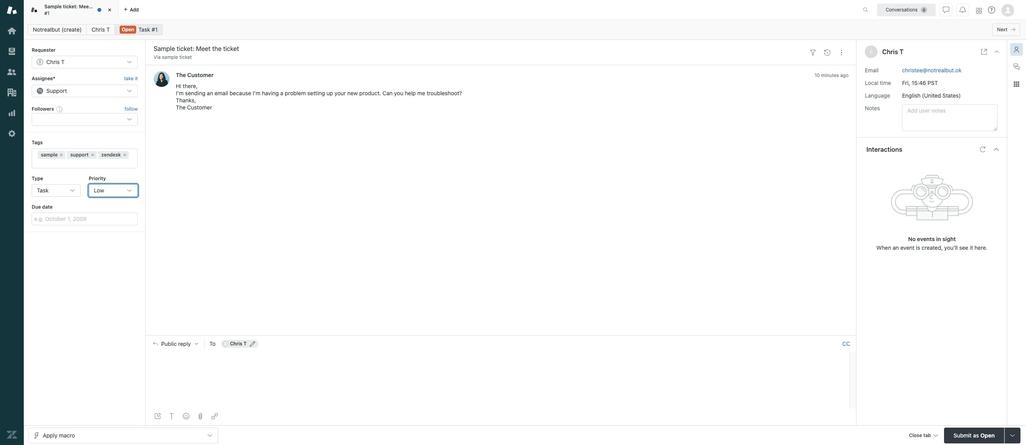 Task type: describe. For each thing, give the bounding box(es) containing it.
is
[[916, 245, 920, 251]]

your
[[335, 90, 346, 97]]

tab containing sample ticket: meet the ticket
[[24, 0, 119, 20]]

Add user notes text field
[[902, 104, 998, 131]]

support
[[46, 87, 67, 94]]

as
[[973, 433, 979, 439]]

public reply
[[161, 341, 191, 348]]

customer inside the hi there, i'm sending an email because i'm having a problem setting up your new product. can you help me troubleshoot? thanks, the customer
[[187, 104, 212, 111]]

assignee*
[[32, 76, 55, 82]]

notrealbut
[[33, 26, 60, 33]]

language
[[865, 92, 890, 99]]

conversations
[[886, 7, 918, 12]]

support
[[70, 152, 89, 158]]

add attachment image
[[197, 414, 204, 420]]

sample ticket: meet the ticket #1
[[44, 4, 114, 16]]

filter image
[[810, 49, 816, 56]]

problem
[[285, 90, 306, 97]]

up
[[327, 90, 333, 97]]

10 minutes ago
[[815, 73, 849, 79]]

t left edit user image
[[244, 341, 247, 347]]

notifications image
[[960, 7, 966, 13]]

remove image for support
[[90, 153, 95, 157]]

english
[[902, 92, 921, 99]]

christee@notrealbut.ok image
[[222, 341, 228, 348]]

task for task
[[37, 187, 49, 194]]

hide composer image
[[498, 333, 504, 339]]

meet
[[79, 4, 91, 10]]

help
[[405, 90, 416, 97]]

Subject field
[[152, 44, 804, 53]]

time
[[880, 79, 891, 86]]

follow button
[[125, 106, 138, 113]]

zendesk support image
[[7, 5, 17, 15]]

due
[[32, 204, 41, 210]]

created,
[[922, 245, 943, 251]]

local
[[865, 79, 878, 86]]

#1 inside sample ticket: meet the ticket #1
[[44, 10, 50, 16]]

in
[[936, 236, 941, 243]]

see
[[959, 245, 968, 251]]

notes
[[865, 105, 880, 112]]

submit
[[954, 433, 972, 439]]

events
[[917, 236, 935, 243]]

take it button
[[124, 75, 138, 83]]

task #1
[[138, 26, 158, 33]]

chris inside secondary element
[[92, 26, 105, 33]]

chris t right christee@notrealbut.ok icon
[[230, 341, 247, 347]]

avatar image
[[154, 71, 169, 87]]

tab
[[923, 433, 931, 439]]

organizations image
[[7, 88, 17, 98]]

the customer
[[176, 72, 214, 79]]

email
[[215, 90, 228, 97]]

sending
[[185, 90, 205, 97]]

button displays agent's chat status as invisible. image
[[943, 7, 949, 13]]

conversations button
[[877, 3, 936, 16]]

christee@notrealbut.ok
[[902, 67, 962, 73]]

priority
[[89, 176, 106, 182]]

next button
[[992, 23, 1020, 36]]

get help image
[[988, 6, 995, 13]]

sight
[[942, 236, 956, 243]]

date
[[42, 204, 53, 210]]

english (united states)
[[902, 92, 961, 99]]

get started image
[[7, 26, 17, 36]]

low button
[[89, 185, 138, 197]]

10 minutes ago text field
[[815, 73, 849, 79]]

tabs tab list
[[24, 0, 855, 20]]

macro
[[59, 433, 75, 439]]

having
[[262, 90, 279, 97]]

no
[[908, 236, 916, 243]]

an inside the hi there, i'm sending an email because i'm having a problem setting up your new product. can you help me troubleshoot? thanks, the customer
[[207, 90, 213, 97]]

submit as open
[[954, 433, 995, 439]]

product.
[[359, 90, 381, 97]]

you'll
[[944, 245, 958, 251]]

take
[[124, 76, 134, 82]]

secondary element
[[24, 22, 1026, 38]]

interactions
[[867, 146, 902, 153]]

states)
[[943, 92, 961, 99]]

setting
[[307, 90, 325, 97]]

tags
[[32, 140, 43, 146]]

customer context image
[[1013, 46, 1020, 53]]

no events in sight when an event is created, you'll see it here.
[[876, 236, 988, 251]]

zendesk image
[[7, 430, 17, 441]]

0 vertical spatial customer
[[187, 72, 214, 79]]

notrealbut (create)
[[33, 26, 82, 33]]

task button
[[32, 185, 81, 197]]

new
[[347, 90, 358, 97]]

requester
[[32, 47, 56, 53]]

the
[[92, 4, 100, 10]]

10
[[815, 73, 820, 79]]

the inside the hi there, i'm sending an email because i'm having a problem setting up your new product. can you help me troubleshoot? thanks, the customer
[[176, 104, 186, 111]]

displays possible ticket submission types image
[[1009, 433, 1016, 439]]

ticket inside sample ticket: meet the ticket #1
[[101, 4, 114, 10]]

customers image
[[7, 67, 17, 77]]

chris inside "requester" element
[[46, 59, 60, 66]]

followers
[[32, 106, 54, 112]]

apps image
[[1013, 81, 1020, 88]]

add button
[[119, 0, 144, 19]]

1 vertical spatial sample
[[41, 152, 58, 158]]

follow
[[125, 106, 138, 112]]

close image
[[106, 6, 114, 14]]

close tab button
[[905, 428, 941, 445]]

reply
[[178, 341, 191, 348]]



Task type: locate. For each thing, give the bounding box(es) containing it.
event
[[900, 245, 915, 251]]

task down add
[[138, 26, 150, 33]]

public reply button
[[146, 336, 204, 353]]

user image
[[869, 50, 874, 54], [870, 50, 873, 54]]

i'm down hi on the top left of the page
[[176, 90, 184, 97]]

1 horizontal spatial task
[[138, 26, 150, 33]]

open
[[122, 27, 134, 32], [981, 433, 995, 439]]

it right the take
[[135, 76, 138, 82]]

1 horizontal spatial remove image
[[90, 153, 95, 157]]

#1 up "via" on the left of page
[[152, 26, 158, 33]]

t
[[106, 26, 110, 33], [900, 48, 904, 55], [61, 59, 65, 66], [244, 341, 247, 347]]

fri,
[[902, 79, 910, 86]]

edit user image
[[250, 342, 255, 347]]

1 vertical spatial an
[[893, 245, 899, 251]]

add link (cmd k) image
[[211, 414, 218, 420]]

i'm
[[176, 90, 184, 97], [253, 90, 260, 97]]

close
[[909, 433, 922, 439]]

chris t inside "requester" element
[[46, 59, 65, 66]]

when
[[876, 245, 891, 251]]

it inside button
[[135, 76, 138, 82]]

sample down tags
[[41, 152, 58, 158]]

open left task #1
[[122, 27, 134, 32]]

1 vertical spatial customer
[[187, 104, 212, 111]]

apply macro
[[43, 433, 75, 439]]

chris right christee@notrealbut.ok icon
[[230, 341, 242, 347]]

events image
[[824, 49, 830, 56]]

minutes
[[821, 73, 839, 79]]

troubleshoot?
[[427, 90, 462, 97]]

1 i'm from the left
[[176, 90, 184, 97]]

task inside task popup button
[[37, 187, 49, 194]]

ticket up the customer link
[[179, 54, 192, 60]]

0 vertical spatial ticket
[[101, 4, 114, 10]]

remove image for sample
[[59, 153, 64, 157]]

t up support
[[61, 59, 65, 66]]

0 horizontal spatial an
[[207, 90, 213, 97]]

i'm left the having
[[253, 90, 260, 97]]

via sample ticket
[[154, 54, 192, 60]]

chris down the
[[92, 26, 105, 33]]

pst
[[928, 79, 938, 86]]

a
[[280, 90, 283, 97]]

open inside secondary element
[[122, 27, 134, 32]]

hi there, i'm sending an email because i'm having a problem setting up your new product. can you help me troubleshoot? thanks, the customer
[[176, 83, 462, 111]]

it right see
[[970, 245, 973, 251]]

0 horizontal spatial sample
[[41, 152, 58, 158]]

1 vertical spatial #1
[[152, 26, 158, 33]]

chris
[[92, 26, 105, 33], [882, 48, 898, 55], [46, 59, 60, 66], [230, 341, 242, 347]]

thanks,
[[176, 97, 196, 104]]

chris t down close image
[[92, 26, 110, 33]]

an inside no events in sight when an event is created, you'll see it here.
[[893, 245, 899, 251]]

1 horizontal spatial sample
[[162, 54, 178, 60]]

next
[[997, 27, 1008, 32]]

ago
[[840, 73, 849, 79]]

via
[[154, 54, 161, 60]]

to
[[209, 341, 216, 348]]

it inside no events in sight when an event is created, you'll see it here.
[[970, 245, 973, 251]]

t up fri,
[[900, 48, 904, 55]]

task inside secondary element
[[138, 26, 150, 33]]

can
[[383, 90, 393, 97]]

an left email
[[207, 90, 213, 97]]

draft mode image
[[154, 414, 161, 420]]

Due date field
[[32, 213, 138, 226]]

chris t
[[92, 26, 110, 33], [882, 48, 904, 55], [46, 59, 65, 66], [230, 341, 247, 347]]

15:46
[[912, 79, 926, 86]]

0 horizontal spatial open
[[122, 27, 134, 32]]

close image
[[994, 49, 1000, 55]]

due date
[[32, 204, 53, 210]]

info on adding followers image
[[56, 106, 63, 112]]

zendesk
[[101, 152, 121, 158]]

views image
[[7, 46, 17, 57]]

0 vertical spatial sample
[[162, 54, 178, 60]]

format text image
[[169, 414, 175, 420]]

1 vertical spatial it
[[970, 245, 973, 251]]

task for task #1
[[138, 26, 150, 33]]

0 vertical spatial task
[[138, 26, 150, 33]]

1 vertical spatial the
[[176, 104, 186, 111]]

1 horizontal spatial an
[[893, 245, 899, 251]]

1 the from the top
[[176, 72, 186, 79]]

2 remove image from the left
[[90, 153, 95, 157]]

customer
[[187, 72, 214, 79], [187, 104, 212, 111]]

#1 down "sample" at the top left of the page
[[44, 10, 50, 16]]

requester element
[[32, 56, 138, 69]]

chris t link
[[86, 24, 115, 35]]

ticket:
[[63, 4, 78, 10]]

cc button
[[842, 341, 850, 348]]

customer down sending
[[187, 104, 212, 111]]

low
[[94, 187, 104, 194]]

0 vertical spatial #1
[[44, 10, 50, 16]]

followers element
[[32, 113, 138, 126]]

0 horizontal spatial task
[[37, 187, 49, 194]]

remove image
[[122, 153, 127, 157]]

#1
[[44, 10, 50, 16], [152, 26, 158, 33]]

0 vertical spatial an
[[207, 90, 213, 97]]

close tab
[[909, 433, 931, 439]]

sample right "via" on the left of page
[[162, 54, 178, 60]]

chris down "requester"
[[46, 59, 60, 66]]

chris t up the time on the right of the page
[[882, 48, 904, 55]]

main element
[[0, 0, 24, 446]]

(united
[[922, 92, 941, 99]]

add
[[130, 7, 139, 12]]

view more details image
[[981, 49, 987, 55]]

0 vertical spatial the
[[176, 72, 186, 79]]

chris t down "requester"
[[46, 59, 65, 66]]

tab
[[24, 0, 119, 20]]

open right as
[[981, 433, 995, 439]]

remove image
[[59, 153, 64, 157], [90, 153, 95, 157]]

#1 inside secondary element
[[152, 26, 158, 33]]

type
[[32, 176, 43, 182]]

customer up there, on the left
[[187, 72, 214, 79]]

2 i'm from the left
[[253, 90, 260, 97]]

fri, 15:46 pst
[[902, 79, 938, 86]]

1 horizontal spatial it
[[970, 245, 973, 251]]

cc
[[842, 341, 850, 348]]

t inside secondary element
[[106, 26, 110, 33]]

public
[[161, 341, 177, 348]]

sample
[[162, 54, 178, 60], [41, 152, 58, 158]]

chris t inside secondary element
[[92, 26, 110, 33]]

the up hi on the top left of the page
[[176, 72, 186, 79]]

1 horizontal spatial i'm
[[253, 90, 260, 97]]

zendesk products image
[[976, 8, 982, 13]]

notrealbut (create) button
[[28, 24, 87, 35]]

you
[[394, 90, 403, 97]]

0 horizontal spatial #1
[[44, 10, 50, 16]]

local time
[[865, 79, 891, 86]]

1 vertical spatial task
[[37, 187, 49, 194]]

the down thanks, at the left top
[[176, 104, 186, 111]]

2 the from the top
[[176, 104, 186, 111]]

1 horizontal spatial open
[[981, 433, 995, 439]]

(create)
[[61, 26, 82, 33]]

reporting image
[[7, 108, 17, 118]]

the
[[176, 72, 186, 79], [176, 104, 186, 111]]

0 horizontal spatial remove image
[[59, 153, 64, 157]]

an
[[207, 90, 213, 97], [893, 245, 899, 251]]

ticket actions image
[[838, 49, 845, 56]]

t down close image
[[106, 26, 110, 33]]

email
[[865, 67, 879, 73]]

0 vertical spatial it
[[135, 76, 138, 82]]

1 vertical spatial ticket
[[179, 54, 192, 60]]

an left event
[[893, 245, 899, 251]]

0 horizontal spatial it
[[135, 76, 138, 82]]

remove image right support
[[90, 153, 95, 157]]

chris up the time on the right of the page
[[882, 48, 898, 55]]

task down type
[[37, 187, 49, 194]]

0 horizontal spatial i'm
[[176, 90, 184, 97]]

1 remove image from the left
[[59, 153, 64, 157]]

ticket right the
[[101, 4, 114, 10]]

0 horizontal spatial ticket
[[101, 4, 114, 10]]

the customer link
[[176, 72, 214, 79]]

remove image left support
[[59, 153, 64, 157]]

apply
[[43, 433, 57, 439]]

task
[[138, 26, 150, 33], [37, 187, 49, 194]]

hi
[[176, 83, 181, 90]]

assignee* element
[[32, 85, 138, 97]]

there,
[[183, 83, 198, 90]]

1 horizontal spatial ticket
[[179, 54, 192, 60]]

0 vertical spatial open
[[122, 27, 134, 32]]

insert emojis image
[[183, 414, 189, 420]]

here.
[[975, 245, 988, 251]]

1 vertical spatial open
[[981, 433, 995, 439]]

1 horizontal spatial #1
[[152, 26, 158, 33]]

because
[[230, 90, 251, 97]]

me
[[417, 90, 425, 97]]

sample
[[44, 4, 62, 10]]

admin image
[[7, 129, 17, 139]]



Task type: vqa. For each thing, say whether or not it's contained in the screenshot.
OUR
no



